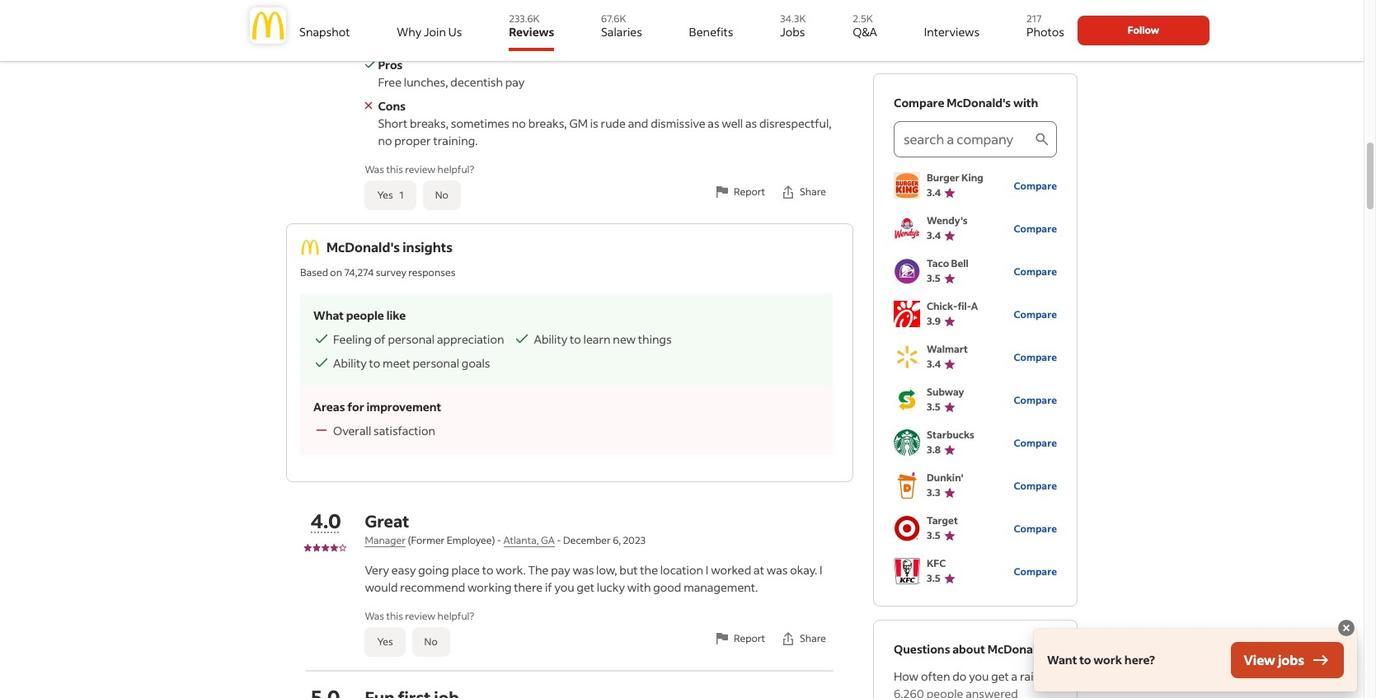 Task type: describe. For each thing, give the bounding box(es) containing it.
why
[[397, 24, 422, 40]]

very
[[365, 563, 389, 578]]

pros free lunches, decentish pay cons short breaks, sometimes no breaks, gm is rude and dismissive as well as disrespectful, no proper training.
[[378, 57, 832, 148]]

want
[[1047, 652, 1077, 668]]

review for report button corresponding to share dropdown button
[[405, 163, 436, 175]]

dunkin'
[[927, 472, 964, 484]]

snapshot
[[299, 24, 350, 40]]

1 - from the left
[[497, 535, 502, 547]]

34.3k jobs
[[780, 12, 806, 40]]

0 vertical spatial with
[[1013, 95, 1039, 110]]

satisfaction
[[374, 423, 435, 439]]

1 horizontal spatial get
[[991, 669, 1009, 684]]

mcdonald's insights
[[327, 238, 453, 255]]

insights
[[403, 238, 453, 255]]

ability to meet personal goals
[[333, 355, 490, 371]]

this for share popup button's report button
[[386, 610, 403, 623]]

233.6k reviews
[[509, 12, 554, 40]]

areas
[[313, 399, 345, 415]]

compare for walmart
[[1014, 352, 1057, 364]]

benefits link
[[689, 7, 734, 51]]

good
[[653, 580, 682, 596]]

to for ability to meet personal goals
[[369, 355, 380, 371]]

decentish
[[451, 74, 503, 90]]

overall satisfaction
[[333, 423, 435, 439]]

overall
[[333, 423, 371, 439]]

chick-fil-a
[[927, 300, 978, 312]]

of
[[374, 331, 386, 347]]

6,
[[613, 535, 621, 547]]

2 i from the left
[[820, 563, 823, 578]]

yes button
[[365, 628, 405, 657]]

manager link
[[365, 535, 406, 548]]

1 vertical spatial personal
[[413, 355, 459, 371]]

was for share popup button
[[365, 610, 384, 623]]

how
[[894, 669, 919, 684]]

3.3
[[927, 486, 941, 499]]

free
[[378, 74, 402, 90]]

fil-
[[958, 300, 971, 312]]

was this review helpful? for report button corresponding to share dropdown button
[[365, 163, 474, 175]]

helpful? for share popup button
[[438, 610, 474, 623]]

34.3k
[[780, 12, 806, 25]]

chick-
[[927, 300, 958, 312]]

jobs
[[780, 24, 805, 40]]

the
[[640, 563, 658, 578]]

no button for report button corresponding to share dropdown button
[[423, 180, 461, 210]]

2.5k
[[853, 12, 873, 25]]

was for share dropdown button
[[365, 163, 384, 175]]

no for share popup button's report button
[[424, 636, 438, 648]]

view jobs
[[1244, 652, 1305, 669]]

reviews
[[509, 24, 554, 40]]

lunches,
[[404, 74, 448, 90]]

2023
[[623, 535, 646, 547]]

a
[[971, 300, 978, 312]]

do
[[953, 669, 967, 684]]

compare for dunkin'
[[1014, 480, 1057, 493]]

share for share dropdown button
[[800, 185, 826, 198]]

0 horizontal spatial no
[[378, 133, 392, 148]]

1 breaks, from the left
[[410, 115, 449, 131]]

3.5 out of 5 stars. element for target
[[927, 528, 1014, 543]]

share for share popup button
[[800, 633, 826, 645]]

3.4 out of 5 stars. element for walmart
[[927, 357, 1014, 372]]

here?
[[1125, 652, 1155, 668]]

is
[[590, 115, 599, 131]]

compare link for dunkin'
[[1014, 477, 1057, 494]]

learn
[[584, 331, 611, 347]]

disrespectful,
[[760, 115, 832, 131]]

3.5 for subway
[[927, 401, 941, 413]]

3.8
[[927, 444, 941, 456]]

great link
[[365, 511, 409, 532]]

appreciation
[[437, 331, 504, 347]]

67.6k
[[601, 12, 626, 25]]

1 vertical spatial you
[[969, 669, 989, 684]]

217 photos
[[1027, 12, 1065, 40]]

4.0
[[311, 508, 341, 534]]

compare for subway
[[1014, 394, 1057, 407]]

3.3 out of 5 stars. element
[[927, 486, 1014, 500]]

taco bell
[[927, 257, 969, 270]]

3.9
[[927, 315, 941, 327]]

2 vertical spatial mcdonald's
[[988, 641, 1052, 657]]

there
[[514, 580, 543, 596]]

pros
[[378, 57, 403, 72]]

3.4 for burger king
[[927, 186, 941, 199]]

cons
[[378, 98, 406, 114]]

compare link for burger king
[[1014, 177, 1057, 194]]

compare link for walmart
[[1014, 348, 1057, 366]]

great manager (former employee) - atlanta, ga - december 6, 2023
[[365, 511, 646, 547]]

raise
[[1020, 669, 1046, 684]]

dismissive
[[651, 115, 706, 131]]

1 vertical spatial mcdonald's
[[327, 238, 400, 255]]

74,274
[[344, 266, 374, 279]]

2 - from the left
[[557, 535, 561, 547]]

but
[[620, 563, 638, 578]]

questions about mcdonald's
[[894, 641, 1052, 657]]

share button
[[773, 621, 834, 657]]

compare for target
[[1014, 523, 1057, 535]]

3.5 for target
[[927, 529, 941, 542]]

2.5k q&a
[[853, 12, 877, 40]]

compare for taco bell
[[1014, 266, 1057, 278]]

work
[[1094, 652, 1122, 668]]

compare link for chick-fil-a
[[1014, 305, 1057, 323]]

jobs
[[1278, 652, 1305, 669]]

no for report button corresponding to share dropdown button
[[435, 189, 449, 201]]

with inside very easy going place to work. the pay was low, but the location i worked at was okay. i would recommend working there if you get lucky with good management.
[[627, 580, 651, 596]]

survey
[[376, 266, 406, 279]]

(former
[[408, 535, 445, 547]]

yes for yes
[[377, 636, 393, 648]]

view
[[1244, 652, 1276, 669]]

burger
[[927, 171, 960, 184]]

to for ability to learn new things
[[570, 331, 581, 347]]

improvement
[[367, 399, 441, 415]]

compare for starbucks
[[1014, 437, 1057, 450]]

was this review helpful? for share popup button's report button
[[365, 610, 474, 623]]

follow
[[1128, 24, 1160, 36]]



Task type: locate. For each thing, give the bounding box(es) containing it.
q&a
[[853, 24, 877, 40]]

3.5 out of 5 stars. element down bell
[[927, 271, 1014, 286]]

at
[[754, 563, 764, 578]]

target
[[927, 514, 958, 527]]

would
[[365, 580, 398, 596]]

location
[[660, 563, 703, 578]]

2 was from the left
[[767, 563, 788, 578]]

10 compare link from the top
[[1014, 563, 1057, 580]]

very easy going place to work. the pay was low, but the location i worked at was okay. i would recommend working there if you get lucky with good management.
[[365, 563, 823, 596]]

1 3.5 from the top
[[927, 272, 941, 284]]

0 vertical spatial no button
[[423, 180, 461, 210]]

share down disrespectful,
[[800, 185, 826, 198]]

goals
[[462, 355, 490, 371]]

compare link
[[1014, 177, 1057, 194], [1014, 220, 1057, 237], [1014, 263, 1057, 280], [1014, 305, 1057, 323], [1014, 348, 1057, 366], [1014, 391, 1057, 408], [1014, 434, 1057, 451], [1014, 477, 1057, 494], [1014, 520, 1057, 537], [1014, 563, 1057, 580]]

compare link for starbucks
[[1014, 434, 1057, 451]]

working
[[468, 580, 512, 596]]

1 vertical spatial 3.4
[[927, 229, 941, 241]]

3.4 out of 5 stars. element down walmart
[[927, 357, 1014, 372]]

to left meet
[[369, 355, 380, 371]]

get left lucky
[[577, 580, 595, 596]]

1 compare link from the top
[[1014, 177, 1057, 194]]

mcdonald's up 74,274
[[327, 238, 400, 255]]

0 vertical spatial you
[[555, 580, 575, 596]]

0 vertical spatial was this review helpful?
[[365, 163, 474, 175]]

3.4 out of 5 stars. element
[[927, 185, 1014, 200], [927, 228, 1014, 243], [927, 357, 1014, 372]]

report for share popup button
[[734, 633, 765, 645]]

0 vertical spatial review
[[405, 163, 436, 175]]

2 was from the top
[[365, 610, 384, 623]]

0 horizontal spatial was
[[573, 563, 594, 578]]

with down the
[[627, 580, 651, 596]]

report button down well
[[707, 174, 773, 210]]

2 was this review helpful? from the top
[[365, 610, 474, 623]]

3.4 out of 5 stars. element down king at the top of the page
[[927, 185, 1014, 200]]

2 vertical spatial 3.4 out of 5 stars. element
[[927, 357, 1014, 372]]

i right okay.
[[820, 563, 823, 578]]

0 horizontal spatial get
[[577, 580, 595, 596]]

1 share from the top
[[800, 185, 826, 198]]

share button
[[773, 174, 834, 210]]

mcdonald's up search a company field
[[947, 95, 1011, 110]]

as left well
[[708, 115, 720, 131]]

3.9 out of 5 stars. element
[[927, 314, 1014, 329]]

1 vertical spatial 3.4 out of 5 stars. element
[[927, 228, 1014, 243]]

3.8 out of 5 stars. element
[[927, 443, 1014, 458]]

1 vertical spatial this
[[386, 610, 403, 623]]

2 review from the top
[[405, 610, 436, 623]]

why join us link
[[397, 7, 462, 51]]

0 vertical spatial this
[[386, 163, 403, 175]]

compare for burger king
[[1014, 180, 1057, 192]]

like
[[387, 307, 406, 323]]

to for want to work here?
[[1080, 652, 1092, 668]]

1 report button from the top
[[707, 174, 773, 210]]

place
[[452, 563, 480, 578]]

3.4 down walmart
[[927, 358, 941, 370]]

as right well
[[746, 115, 757, 131]]

was right at
[[767, 563, 788, 578]]

1 vertical spatial report button
[[707, 621, 773, 657]]

no button for share popup button's report button
[[412, 628, 450, 657]]

yes left 1
[[377, 189, 393, 201]]

no button right 1
[[423, 180, 461, 210]]

3.5 out of 5 stars. element down subway
[[927, 400, 1014, 415]]

yes 1
[[377, 189, 404, 201]]

3 3.5 from the top
[[927, 529, 941, 542]]

3.5 out of 5 stars. element for kfc
[[927, 571, 1014, 586]]

4.0 button
[[311, 508, 341, 534]]

1 3.5 out of 5 stars. element from the top
[[927, 271, 1014, 286]]

3 3.4 out of 5 stars. element from the top
[[927, 357, 1014, 372]]

burger king
[[927, 171, 984, 184]]

personal
[[388, 331, 435, 347], [413, 355, 459, 371]]

pay up if
[[551, 563, 571, 578]]

compare for chick-fil-a
[[1014, 309, 1057, 321]]

3.4 down burger
[[927, 186, 941, 199]]

0 horizontal spatial ability
[[333, 355, 367, 371]]

0 horizontal spatial breaks,
[[410, 115, 449, 131]]

mcdonald's up a
[[988, 641, 1052, 657]]

search a company field
[[894, 121, 1034, 157]]

compare for kfc
[[1014, 566, 1057, 578]]

2 3.5 out of 5 stars. element from the top
[[927, 400, 1014, 415]]

with
[[1013, 95, 1039, 110], [627, 580, 651, 596]]

1 this from the top
[[386, 163, 403, 175]]

3.4 out of 5 stars. element down wendy's
[[927, 228, 1014, 243]]

ability left learn
[[534, 331, 568, 347]]

kfc
[[927, 557, 946, 570]]

feeling
[[333, 331, 372, 347]]

interviews
[[924, 24, 980, 40]]

1 vertical spatial no
[[424, 636, 438, 648]]

was this review helpful? down recommend
[[365, 610, 474, 623]]

3.4 out of 5 stars. element for burger king
[[927, 185, 1014, 200]]

1 vertical spatial pay
[[551, 563, 571, 578]]

2 report from the top
[[734, 633, 765, 645]]

atlanta, ga link
[[504, 535, 555, 548]]

2 helpful? from the top
[[438, 610, 474, 623]]

responses
[[408, 266, 456, 279]]

you inside very easy going place to work. the pay was low, but the location i worked at was okay. i would recommend working there if you get lucky with good management.
[[555, 580, 575, 596]]

areas for improvement
[[313, 399, 441, 415]]

yes
[[377, 189, 393, 201], [377, 636, 393, 648]]

0 vertical spatial 3.4
[[927, 186, 941, 199]]

1 vertical spatial was this review helpful?
[[365, 610, 474, 623]]

3.4 for wendy's
[[927, 229, 941, 241]]

2 3.5 from the top
[[927, 401, 941, 413]]

0 horizontal spatial you
[[555, 580, 575, 596]]

salaries
[[601, 24, 642, 40]]

0 vertical spatial report button
[[707, 174, 773, 210]]

- right ga
[[557, 535, 561, 547]]

based on 74,274 survey responses
[[300, 266, 456, 279]]

1 vertical spatial review
[[405, 610, 436, 623]]

with up search a company field
[[1013, 95, 1039, 110]]

employee)
[[447, 535, 495, 547]]

1 vertical spatial ability
[[333, 355, 367, 371]]

to left work at the bottom right of the page
[[1080, 652, 1092, 668]]

easy
[[392, 563, 416, 578]]

things
[[638, 331, 672, 347]]

0 vertical spatial helpful?
[[438, 163, 474, 175]]

training.
[[433, 133, 478, 148]]

share inside popup button
[[800, 633, 826, 645]]

233.6k
[[509, 12, 540, 25]]

pay right decentish
[[505, 74, 525, 90]]

3.5 down taco
[[927, 272, 941, 284]]

ability for ability to learn new things
[[534, 331, 568, 347]]

this up yes button
[[386, 610, 403, 623]]

1 as from the left
[[708, 115, 720, 131]]

breaks, left gm
[[528, 115, 567, 131]]

no right yes button
[[424, 636, 438, 648]]

to left learn
[[570, 331, 581, 347]]

3.5 for taco bell
[[927, 272, 941, 284]]

217
[[1027, 12, 1042, 25]]

2 report button from the top
[[707, 621, 773, 657]]

1 was this review helpful? from the top
[[365, 163, 474, 175]]

get left a
[[991, 669, 1009, 684]]

on
[[330, 266, 342, 279]]

review
[[405, 163, 436, 175], [405, 610, 436, 623]]

3.4
[[927, 186, 941, 199], [927, 229, 941, 241], [927, 358, 941, 370]]

i
[[706, 563, 709, 578], [820, 563, 823, 578]]

1 vertical spatial get
[[991, 669, 1009, 684]]

no
[[435, 189, 449, 201], [424, 636, 438, 648]]

3.4 down wendy's
[[927, 229, 941, 241]]

1 report from the top
[[734, 185, 765, 198]]

feeling of personal appreciation
[[333, 331, 504, 347]]

compare link for wendy's
[[1014, 220, 1057, 237]]

1 vertical spatial yes
[[377, 636, 393, 648]]

the
[[528, 563, 549, 578]]

1 horizontal spatial you
[[969, 669, 989, 684]]

1 helpful? from the top
[[438, 163, 474, 175]]

yes inside button
[[377, 636, 393, 648]]

0 vertical spatial get
[[577, 580, 595, 596]]

based
[[300, 266, 328, 279]]

compare link for kfc
[[1014, 563, 1057, 580]]

compare link for subway
[[1014, 391, 1057, 408]]

pay inside pros free lunches, decentish pay cons short breaks, sometimes no breaks, gm is rude and dismissive as well as disrespectful, no proper training.
[[505, 74, 525, 90]]

1 vertical spatial no button
[[412, 628, 450, 657]]

0 vertical spatial was
[[365, 163, 384, 175]]

3.5 for kfc
[[927, 572, 941, 585]]

7 compare link from the top
[[1014, 434, 1057, 451]]

review down proper
[[405, 163, 436, 175]]

compare mcdonald's with
[[894, 95, 1039, 110]]

0 vertical spatial mcdonald's
[[947, 95, 1011, 110]]

1 i from the left
[[706, 563, 709, 578]]

report button down management.
[[707, 621, 773, 657]]

2 3.4 out of 5 stars. element from the top
[[927, 228, 1014, 243]]

to up working
[[482, 563, 494, 578]]

1
[[400, 189, 404, 201]]

1 vertical spatial share
[[800, 633, 826, 645]]

5 compare link from the top
[[1014, 348, 1057, 366]]

0 vertical spatial no
[[435, 189, 449, 201]]

1 vertical spatial helpful?
[[438, 610, 474, 623]]

0 horizontal spatial as
[[708, 115, 720, 131]]

ga
[[541, 535, 555, 547]]

3.5 down the target
[[927, 529, 941, 542]]

0 vertical spatial 3.4 out of 5 stars. element
[[927, 185, 1014, 200]]

1 horizontal spatial ability
[[534, 331, 568, 347]]

you
[[555, 580, 575, 596], [969, 669, 989, 684]]

0 horizontal spatial pay
[[505, 74, 525, 90]]

interviews link
[[924, 7, 980, 51]]

3.5 out of 5 stars. element for subway
[[927, 400, 1014, 415]]

helpful? for share dropdown button
[[438, 163, 474, 175]]

ability down 'feeling' in the top left of the page
[[333, 355, 367, 371]]

was this review helpful? down proper
[[365, 163, 474, 175]]

king
[[962, 171, 984, 184]]

0 vertical spatial share
[[800, 185, 826, 198]]

1 was from the top
[[365, 163, 384, 175]]

4 3.5 out of 5 stars. element from the top
[[927, 571, 1014, 586]]

going
[[418, 563, 449, 578]]

personal down feeling of personal appreciation
[[413, 355, 459, 371]]

get inside very easy going place to work. the pay was low, but the location i worked at was okay. i would recommend working there if you get lucky with good management.
[[577, 580, 595, 596]]

1 was from the left
[[573, 563, 594, 578]]

ability for ability to meet personal goals
[[333, 355, 367, 371]]

why join us
[[397, 24, 462, 40]]

0 vertical spatial pay
[[505, 74, 525, 90]]

share
[[800, 185, 826, 198], [800, 633, 826, 645]]

share inside dropdown button
[[800, 185, 826, 198]]

report left share popup button
[[734, 633, 765, 645]]

2 share from the top
[[800, 633, 826, 645]]

3.5
[[927, 272, 941, 284], [927, 401, 941, 413], [927, 529, 941, 542], [927, 572, 941, 585]]

was left low,
[[573, 563, 594, 578]]

you right if
[[555, 580, 575, 596]]

review down recommend
[[405, 610, 436, 623]]

to inside very easy going place to work. the pay was low, but the location i worked at was okay. i would recommend working there if you get lucky with good management.
[[482, 563, 494, 578]]

2 this from the top
[[386, 610, 403, 623]]

was up yes 1
[[365, 163, 384, 175]]

report for share dropdown button
[[734, 185, 765, 198]]

this for report button corresponding to share dropdown button
[[386, 163, 403, 175]]

yes for yes 1
[[377, 189, 393, 201]]

1 vertical spatial no
[[378, 133, 392, 148]]

1 vertical spatial with
[[627, 580, 651, 596]]

9 compare link from the top
[[1014, 520, 1057, 537]]

manager
[[365, 535, 406, 547]]

no right sometimes
[[512, 115, 526, 131]]

3.4 for walmart
[[927, 358, 941, 370]]

0 horizontal spatial i
[[706, 563, 709, 578]]

-
[[497, 535, 502, 547], [557, 535, 561, 547]]

benefits
[[689, 24, 734, 40]]

1 vertical spatial report
[[734, 633, 765, 645]]

0 vertical spatial no
[[512, 115, 526, 131]]

1 horizontal spatial as
[[746, 115, 757, 131]]

new
[[613, 331, 636, 347]]

3 3.5 out of 5 stars. element from the top
[[927, 528, 1014, 543]]

3 3.4 from the top
[[927, 358, 941, 370]]

report button for share popup button
[[707, 621, 773, 657]]

1 review from the top
[[405, 163, 436, 175]]

subway
[[927, 386, 964, 398]]

3.5 out of 5 stars. element for taco bell
[[927, 271, 1014, 286]]

us
[[448, 24, 462, 40]]

0 vertical spatial yes
[[377, 189, 393, 201]]

compare link for taco bell
[[1014, 263, 1057, 280]]

2 yes from the top
[[377, 636, 393, 648]]

yes down the would at bottom
[[377, 636, 393, 648]]

1 yes from the top
[[377, 189, 393, 201]]

review for share popup button's report button
[[405, 610, 436, 623]]

1 3.4 from the top
[[927, 186, 941, 199]]

1 horizontal spatial -
[[557, 535, 561, 547]]

work.
[[496, 563, 526, 578]]

close image
[[1337, 619, 1357, 638]]

often
[[921, 669, 951, 684]]

4 compare link from the top
[[1014, 305, 1057, 323]]

2 vertical spatial 3.4
[[927, 358, 941, 370]]

breaks,
[[410, 115, 449, 131], [528, 115, 567, 131]]

low,
[[596, 563, 617, 578]]

1 horizontal spatial pay
[[551, 563, 571, 578]]

you right do
[[969, 669, 989, 684]]

report left share dropdown button
[[734, 185, 765, 198]]

gm
[[569, 115, 588, 131]]

1 3.4 out of 5 stars. element from the top
[[927, 185, 1014, 200]]

helpful? down training.
[[438, 163, 474, 175]]

1 horizontal spatial breaks,
[[528, 115, 567, 131]]

3 compare link from the top
[[1014, 263, 1057, 280]]

a
[[1012, 669, 1018, 684]]

0 vertical spatial ability
[[534, 331, 568, 347]]

0 vertical spatial report
[[734, 185, 765, 198]]

as
[[708, 115, 720, 131], [746, 115, 757, 131]]

report button for share dropdown button
[[707, 174, 773, 210]]

4 3.5 from the top
[[927, 572, 941, 585]]

taco
[[927, 257, 949, 270]]

was up yes button
[[365, 610, 384, 623]]

6 compare link from the top
[[1014, 391, 1057, 408]]

1 horizontal spatial no
[[512, 115, 526, 131]]

2 as from the left
[[746, 115, 757, 131]]

3.5 out of 5 stars. element
[[927, 271, 1014, 286], [927, 400, 1014, 415], [927, 528, 1014, 543], [927, 571, 1014, 586]]

3.5 out of 5 stars. element down kfc at the bottom of page
[[927, 571, 1014, 586]]

no right 1
[[435, 189, 449, 201]]

1 horizontal spatial i
[[820, 563, 823, 578]]

8 compare link from the top
[[1014, 477, 1057, 494]]

helpful? down recommend
[[438, 610, 474, 623]]

if
[[545, 580, 552, 596]]

no button right yes button
[[412, 628, 450, 657]]

3.5 down kfc at the bottom of page
[[927, 572, 941, 585]]

0 horizontal spatial -
[[497, 535, 502, 547]]

what people like
[[313, 307, 406, 323]]

1 horizontal spatial with
[[1013, 95, 1039, 110]]

3.5 out of 5 stars. element down the target
[[927, 528, 1014, 543]]

i up management.
[[706, 563, 709, 578]]

3.4 out of 5 stars. element for wendy's
[[927, 228, 1014, 243]]

wendy's
[[927, 214, 968, 227]]

0 vertical spatial personal
[[388, 331, 435, 347]]

pay inside very easy going place to work. the pay was low, but the location i worked at was okay. i would recommend working there if you get lucky with good management.
[[551, 563, 571, 578]]

photos
[[1027, 24, 1065, 40]]

0 horizontal spatial with
[[627, 580, 651, 596]]

join
[[424, 24, 446, 40]]

compare for wendy's
[[1014, 223, 1057, 235]]

meet
[[383, 355, 410, 371]]

1 vertical spatial was
[[365, 610, 384, 623]]

2 breaks, from the left
[[528, 115, 567, 131]]

short
[[378, 115, 408, 131]]

atlanta,
[[504, 535, 539, 547]]

2 3.4 from the top
[[927, 229, 941, 241]]

and
[[628, 115, 649, 131]]

view jobs link
[[1231, 642, 1344, 679]]

compare link for target
[[1014, 520, 1057, 537]]

this up yes 1
[[386, 163, 403, 175]]

- left atlanta,
[[497, 535, 502, 547]]

3.5 down subway
[[927, 401, 941, 413]]

breaks, up proper
[[410, 115, 449, 131]]

2 compare link from the top
[[1014, 220, 1057, 237]]

personal up ability to meet personal goals
[[388, 331, 435, 347]]

share down okay.
[[800, 633, 826, 645]]

no down short
[[378, 133, 392, 148]]

1 horizontal spatial was
[[767, 563, 788, 578]]



Task type: vqa. For each thing, say whether or not it's contained in the screenshot.
Share to the top
yes



